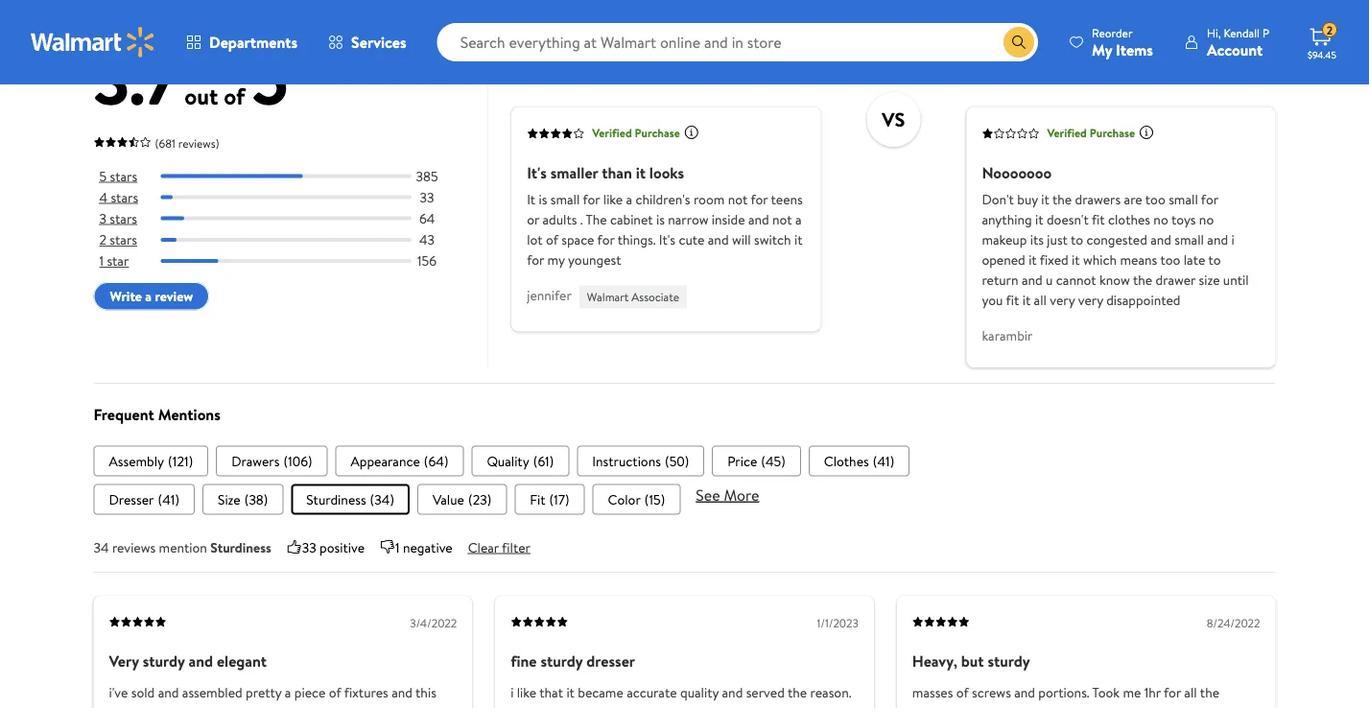 Task type: describe. For each thing, give the bounding box(es) containing it.
out
[[184, 80, 218, 112]]

of inside 3.7 out of 5
[[224, 80, 245, 112]]

of right rate
[[331, 703, 343, 708]]

4
[[99, 188, 108, 206]]

0 vertical spatial too
[[1146, 190, 1166, 209]]

list item containing value
[[417, 484, 507, 515]]

for down the in the left top of the page
[[598, 230, 615, 249]]

very sturdy and elegant
[[109, 651, 267, 672]]

review for most helpful positive review
[[656, 51, 700, 72]]

accurate
[[627, 683, 677, 701]]

took
[[1093, 683, 1120, 701]]

heavy, but sturdy
[[913, 651, 1031, 672]]

search icon image
[[1012, 35, 1027, 50]]

0 horizontal spatial 5
[[99, 167, 107, 185]]

2 no from the left
[[1200, 210, 1214, 229]]

and up assembled
[[189, 651, 213, 672]]

Search search field
[[437, 23, 1038, 61]]

and left u
[[1022, 270, 1043, 289]]

love
[[1128, 703, 1152, 708]]

(681 reviews) link
[[94, 131, 219, 152]]

walmart associate
[[587, 289, 679, 305]]

doesn't
[[1047, 210, 1089, 229]]

(681
[[155, 135, 176, 151]]

looks
[[650, 161, 684, 183]]

know
[[1100, 270, 1130, 289]]

quality
[[487, 451, 529, 470]]

narrow
[[668, 210, 709, 229]]

helpful for positive
[[549, 51, 596, 72]]

most for most helpful negative review
[[967, 51, 1001, 72]]

well
[[383, 703, 406, 708]]

progress bar for 43
[[161, 238, 412, 242]]

for down lot
[[527, 250, 544, 269]]

it down "its"
[[1029, 250, 1037, 269]]

the inside i've sold and assembled pretty a piece of fixtures and this has been through a ways the first-rate of them. well wel
[[253, 703, 272, 708]]

3 stars
[[99, 209, 137, 228]]

list item containing color
[[593, 484, 681, 515]]

Walmart Site-Wide search field
[[437, 23, 1038, 61]]

verified purchase information image
[[684, 124, 699, 140]]

pretty
[[246, 683, 282, 701]]

.
[[580, 210, 583, 229]]

2 for 2 stars
[[99, 230, 107, 249]]

a right write
[[145, 287, 152, 306]]

0 horizontal spatial is
[[539, 190, 547, 209]]

reason.
[[810, 683, 852, 701]]

1 vertical spatial fit
[[1006, 291, 1020, 309]]

advocate
[[772, 703, 825, 708]]

very
[[109, 651, 139, 672]]

clear filter
[[468, 538, 531, 556]]

first-
[[275, 703, 304, 708]]

departments
[[209, 32, 298, 53]]

it right switch
[[795, 230, 803, 249]]

nooooooo
[[982, 161, 1052, 183]]

list item containing instructions
[[577, 446, 705, 476]]

(64)
[[424, 451, 449, 470]]

return
[[982, 270, 1019, 289]]

space
[[562, 230, 595, 249]]

size (38)
[[218, 490, 268, 508]]

0 horizontal spatial review
[[155, 287, 193, 306]]

progress bar for 385
[[161, 174, 412, 178]]

3.7 out of 5
[[94, 31, 288, 127]]

appearance
[[351, 451, 420, 470]]

value
[[433, 490, 464, 508]]

fit (17)
[[530, 490, 570, 508]]

and down inside
[[708, 230, 729, 249]]

the up doesn't
[[1053, 190, 1072, 209]]

write a review
[[110, 287, 193, 306]]

cute
[[679, 230, 705, 249]]

(106)
[[284, 451, 312, 470]]

small inside it's smaller than it looks it is small for like a children's room not for teens or adults . the cabinet is narrow inside and not a lot of space for things. it's cute and will switch it for my youngest
[[551, 190, 580, 209]]

its
[[1030, 230, 1044, 249]]

the up disappointed
[[1133, 270, 1153, 289]]

my
[[548, 250, 565, 269]]

it inside masses of screws and portions. took me 1hr for all the portions. it is the cabinets. sold 2 and love them, just ver
[[967, 703, 975, 708]]

thought.
[[713, 703, 762, 708]]

sturdy for fine
[[541, 651, 583, 672]]

hi, kendall p account
[[1207, 24, 1270, 60]]

piece
[[294, 683, 326, 701]]

0 horizontal spatial portions.
[[913, 703, 964, 708]]

i've
[[109, 683, 128, 701]]

1 horizontal spatial positive
[[600, 51, 652, 72]]

1 very from the left
[[1050, 291, 1075, 309]]

of inside it's smaller than it looks it is small for like a children's room not for teens or adults . the cabinet is narrow inside and not a lot of space for things. it's cute and will switch it for my youngest
[[546, 230, 558, 249]]

3
[[99, 209, 107, 228]]

cannot
[[1056, 270, 1097, 289]]

kendall
[[1224, 24, 1260, 41]]

progress bar for 64
[[161, 217, 412, 220]]

(61)
[[533, 451, 554, 470]]

156
[[418, 251, 437, 270]]

it up cannot
[[1072, 250, 1080, 269]]

(41) for clothes (41)
[[873, 451, 895, 470]]

a down assembled
[[213, 703, 219, 708]]

write
[[110, 287, 142, 306]]

i inside i like that it became accurate quality and served the reason. it changed into smaller than what i thought. i advocate thi
[[511, 683, 514, 701]]

sold inside i've sold and assembled pretty a piece of fixtures and this has been through a ways the first-rate of them. well wel
[[131, 683, 155, 701]]

1 vertical spatial sturdiness
[[210, 538, 271, 556]]

and up switch
[[748, 210, 769, 229]]

see more list
[[94, 484, 1276, 515]]

youngest
[[568, 250, 621, 269]]

34
[[94, 538, 109, 556]]

you
[[982, 291, 1003, 309]]

drawer
[[1156, 270, 1196, 289]]

it right you
[[1023, 291, 1031, 309]]

verified purchase for the
[[1047, 125, 1135, 141]]

3.7
[[94, 31, 181, 127]]

it right buy
[[1042, 190, 1050, 209]]

for inside masses of screws and portions. took me 1hr for all the portions. it is the cabinets. sold 2 and love them, just ver
[[1164, 683, 1181, 701]]

drawers (106)
[[231, 451, 312, 470]]

elegant
[[217, 651, 267, 672]]

buy
[[1018, 190, 1038, 209]]

the inside i like that it became accurate quality and served the reason. it changed into smaller than what i thought. i advocate thi
[[788, 683, 807, 701]]

price (45)
[[728, 451, 786, 470]]

write a review link
[[94, 282, 209, 310]]

2 for 2
[[1327, 22, 1333, 38]]

late
[[1184, 250, 1206, 269]]

list item containing sturdiness
[[291, 484, 410, 515]]

a down teens
[[796, 210, 802, 229]]

43
[[419, 230, 435, 249]]

most helpful positive review
[[512, 51, 700, 72]]

smaller inside it's smaller than it looks it is small for like a children's room not for teens or adults . the cabinet is narrow inside and not a lot of space for things. it's cute and will switch it for my youngest
[[551, 161, 598, 183]]

list item containing appearance
[[335, 446, 464, 476]]

stars for 2 stars
[[110, 230, 137, 249]]

what
[[675, 703, 703, 708]]

them.
[[346, 703, 379, 708]]

and up "cabinets."
[[1015, 683, 1036, 701]]

a up first-
[[285, 683, 291, 701]]

disappointed
[[1107, 291, 1181, 309]]

clothes
[[1109, 210, 1151, 229]]

of right piece
[[329, 683, 341, 701]]

(41) for dresser (41)
[[158, 490, 179, 508]]

0 vertical spatial negative
[[1055, 51, 1113, 72]]

1 vertical spatial too
[[1161, 250, 1181, 269]]

1 vertical spatial positive
[[320, 538, 365, 556]]

2 very from the left
[[1078, 291, 1104, 309]]

(38)
[[244, 490, 268, 508]]

verified purchase information image
[[1139, 124, 1155, 140]]

1 horizontal spatial 5
[[251, 31, 288, 127]]

dresser (41)
[[109, 490, 179, 508]]

i've sold and assembled pretty a piece of fixtures and this has been through a ways the first-rate of them. well wel
[[109, 683, 448, 708]]

34 reviews mention sturdiness
[[94, 538, 271, 556]]

clear filter button
[[468, 538, 531, 556]]

1 horizontal spatial it's
[[659, 230, 676, 249]]

and down took
[[1104, 703, 1125, 708]]

it inside i like that it became accurate quality and served the reason. it changed into smaller than what i thought. i advocate thi
[[567, 683, 575, 701]]

jennifer
[[527, 285, 572, 304]]

i like that it became accurate quality and served the reason. it changed into smaller than what i thought. i advocate thi
[[511, 683, 852, 708]]

my
[[1092, 39, 1113, 60]]

color
[[608, 490, 641, 508]]

list item containing dresser
[[94, 484, 195, 515]]

1 no from the left
[[1154, 210, 1169, 229]]

it left looks
[[636, 161, 646, 183]]

purchase for the
[[1090, 125, 1135, 141]]

list item containing quality
[[472, 446, 569, 476]]

served
[[746, 683, 785, 701]]

2 inside masses of screws and portions. took me 1hr for all the portions. it is the cabinets. sold 2 and love them, just ver
[[1093, 703, 1101, 708]]

1 horizontal spatial not
[[773, 210, 792, 229]]

most for most helpful positive review
[[512, 51, 546, 72]]

star
[[107, 251, 129, 270]]

quality
[[680, 683, 719, 701]]

dresser
[[587, 651, 635, 672]]

0 vertical spatial not
[[728, 190, 748, 209]]

small up toys
[[1169, 190, 1198, 209]]

it's smaller than it looks it is small for like a children's room not for teens or adults . the cabinet is narrow inside and not a lot of space for things. it's cute and will switch it for my youngest
[[527, 161, 803, 269]]

size
[[218, 490, 241, 508]]

0 horizontal spatial it's
[[527, 161, 547, 183]]

progress bar for 156
[[161, 259, 412, 263]]

items
[[1116, 39, 1154, 60]]



Task type: locate. For each thing, give the bounding box(es) containing it.
and up the through
[[158, 683, 179, 701]]

list containing assembly
[[94, 446, 1276, 476]]

list
[[94, 446, 1276, 476]]

drawers
[[231, 451, 280, 470]]

stars right 4 on the top left of page
[[111, 188, 138, 206]]

1 i from the left
[[706, 703, 710, 708]]

33 down sturdiness (34)
[[302, 538, 316, 556]]

2 progress bar from the top
[[161, 195, 412, 199]]

it up or
[[527, 190, 536, 209]]

0 horizontal spatial i
[[511, 683, 514, 701]]

1 horizontal spatial most
[[967, 51, 1001, 72]]

verified purchase for looks
[[592, 125, 680, 141]]

1 horizontal spatial sold
[[1067, 703, 1090, 708]]

not up inside
[[728, 190, 748, 209]]

teens
[[771, 190, 803, 209]]

0 vertical spatial 2
[[1327, 22, 1333, 38]]

it left changed
[[511, 703, 519, 708]]

and inside i like that it became accurate quality and served the reason. it changed into smaller than what i thought. i advocate thi
[[722, 683, 743, 701]]

1 horizontal spatial to
[[1209, 250, 1221, 269]]

purchase for looks
[[635, 125, 680, 141]]

list item
[[94, 446, 208, 476], [216, 446, 328, 476], [335, 446, 464, 476], [472, 446, 569, 476], [577, 446, 705, 476], [712, 446, 801, 476], [809, 446, 910, 476], [94, 484, 195, 515], [203, 484, 283, 515], [291, 484, 410, 515], [417, 484, 507, 515], [515, 484, 585, 515], [593, 484, 681, 515]]

became
[[578, 683, 624, 701]]

of right lot
[[546, 230, 558, 249]]

0 horizontal spatial sturdiness
[[210, 538, 271, 556]]

like inside i like that it became accurate quality and served the reason. it changed into smaller than what i thought. i advocate thi
[[517, 683, 537, 701]]

list item containing fit
[[515, 484, 585, 515]]

of left screws on the bottom right of page
[[957, 683, 969, 701]]

small up 'late' at top
[[1175, 230, 1204, 249]]

2 most from the left
[[967, 51, 1001, 72]]

it
[[636, 161, 646, 183], [1042, 190, 1050, 209], [1036, 210, 1044, 229], [795, 230, 803, 249], [1029, 250, 1037, 269], [1072, 250, 1080, 269], [1023, 291, 1031, 309], [567, 683, 575, 701], [967, 703, 975, 708]]

1 horizontal spatial 1
[[395, 538, 400, 556]]

hi,
[[1207, 24, 1221, 41]]

stars right 3
[[110, 209, 137, 228]]

are
[[1124, 190, 1143, 209]]

positive
[[600, 51, 652, 72], [320, 538, 365, 556]]

0 vertical spatial sturdiness
[[306, 490, 366, 508]]

makeup
[[982, 230, 1027, 249]]

and up thought.
[[722, 683, 743, 701]]

has
[[109, 703, 128, 708]]

fit down drawers
[[1092, 210, 1105, 229]]

for inside nooooooo don't buy it the drawers are too small for anything it doesn't fit clothes no toys no makeup its just to congested and small and i opened it fixed it which means too late to return and u cannot know the drawer size until you fit it all very very disappointed
[[1201, 190, 1219, 209]]

0 horizontal spatial than
[[602, 161, 632, 183]]

sturdiness
[[306, 490, 366, 508], [210, 538, 271, 556]]

1 horizontal spatial verified purchase
[[1047, 125, 1135, 141]]

2 horizontal spatial is
[[978, 703, 987, 708]]

frequent
[[94, 404, 154, 425]]

list item containing assembly
[[94, 446, 208, 476]]

1 most from the left
[[512, 51, 546, 72]]

verified purchase up looks
[[592, 125, 680, 141]]

negative down value
[[403, 538, 453, 556]]

0 vertical spatial than
[[602, 161, 632, 183]]

it down screws on the bottom right of page
[[967, 703, 975, 708]]

0 horizontal spatial all
[[1034, 291, 1047, 309]]

it inside it's smaller than it looks it is small for like a children's room not for teens or adults . the cabinet is narrow inside and not a lot of space for things. it's cute and will switch it for my youngest
[[527, 190, 536, 209]]

(23)
[[468, 490, 492, 508]]

reorder my items
[[1092, 24, 1154, 60]]

0 horizontal spatial 33
[[302, 538, 316, 556]]

0 vertical spatial smaller
[[551, 161, 598, 183]]

0 horizontal spatial positive
[[320, 538, 365, 556]]

0 vertical spatial i
[[1232, 230, 1235, 249]]

sturdiness inside list item
[[306, 490, 366, 508]]

1 vertical spatial 1
[[395, 538, 400, 556]]

just inside masses of screws and portions. took me 1hr for all the portions. it is the cabinets. sold 2 and love them, just ver
[[1192, 703, 1213, 708]]

and up size
[[1208, 230, 1229, 249]]

33 for 33 positive
[[302, 538, 316, 556]]

1 sturdy from the left
[[143, 651, 185, 672]]

departments button
[[171, 19, 313, 65]]

1 vertical spatial 5
[[99, 167, 107, 185]]

stars for 5 stars
[[110, 167, 137, 185]]

that
[[540, 683, 563, 701]]

0 vertical spatial portions.
[[1039, 683, 1090, 701]]

color (15)
[[608, 490, 665, 508]]

adults
[[543, 210, 577, 229]]

just inside nooooooo don't buy it the drawers are too small for anything it doesn't fit clothes no toys no makeup its just to congested and small and i opened it fixed it which means too late to return and u cannot know the drawer size until you fit it all very very disappointed
[[1047, 230, 1068, 249]]

list item up more
[[712, 446, 801, 476]]

instructions (50)
[[592, 451, 689, 470]]

masses
[[913, 683, 953, 701]]

3 sturdy from the left
[[988, 651, 1031, 672]]

all
[[1034, 291, 1047, 309], [1185, 683, 1197, 701]]

list item up (34)
[[335, 446, 464, 476]]

1 vertical spatial (41)
[[158, 490, 179, 508]]

is down screws on the bottom right of page
[[978, 703, 987, 708]]

i
[[706, 703, 710, 708], [765, 703, 769, 708]]

33 down 385
[[420, 188, 434, 206]]

reviews)
[[178, 135, 219, 151]]

room
[[694, 190, 725, 209]]

0 horizontal spatial to
[[1071, 230, 1084, 249]]

too
[[1146, 190, 1166, 209], [1161, 250, 1181, 269]]

most helpful negative review
[[967, 51, 1160, 72]]

1 vertical spatial it's
[[659, 230, 676, 249]]

0 horizontal spatial most
[[512, 51, 546, 72]]

1 negative
[[395, 538, 453, 556]]

no left toys
[[1154, 210, 1169, 229]]

list item up 33 positive
[[291, 484, 410, 515]]

too right are
[[1146, 190, 1166, 209]]

all inside masses of screws and portions. took me 1hr for all the portions. it is the cabinets. sold 2 and love them, just ver
[[1185, 683, 1197, 701]]

1 vertical spatial it
[[511, 703, 519, 708]]

progress bar
[[161, 174, 412, 178], [161, 195, 412, 199], [161, 217, 412, 220], [161, 238, 412, 242], [161, 259, 412, 263]]

0 horizontal spatial verified
[[592, 125, 632, 141]]

1 horizontal spatial review
[[656, 51, 700, 72]]

not down teens
[[773, 210, 792, 229]]

0 horizontal spatial very
[[1050, 291, 1075, 309]]

for up 'late' at top
[[1201, 190, 1219, 209]]

sturdy right very on the bottom left of the page
[[143, 651, 185, 672]]

0 vertical spatial fit
[[1092, 210, 1105, 229]]

list item containing size
[[203, 484, 283, 515]]

sturdy for very
[[143, 651, 185, 672]]

64
[[419, 209, 435, 228]]

list item containing drawers
[[216, 446, 328, 476]]

the down pretty
[[253, 703, 272, 708]]

list item up dresser (41)
[[94, 446, 208, 476]]

list item down instructions (50)
[[593, 484, 681, 515]]

1 vertical spatial sold
[[1067, 703, 1090, 708]]

0 horizontal spatial smaller
[[551, 161, 598, 183]]

reorder
[[1092, 24, 1133, 41]]

0 vertical spatial (41)
[[873, 451, 895, 470]]

portions. up "cabinets."
[[1039, 683, 1090, 701]]

i up the until
[[1232, 230, 1235, 249]]

is inside masses of screws and portions. took me 1hr for all the portions. it is the cabinets. sold 2 and love them, just ver
[[978, 703, 987, 708]]

is
[[539, 190, 547, 209], [656, 210, 665, 229], [978, 703, 987, 708]]

children's
[[636, 190, 691, 209]]

sold inside masses of screws and portions. took me 1hr for all the portions. it is the cabinets. sold 2 and love them, just ver
[[1067, 703, 1090, 708]]

5 right out
[[251, 31, 288, 127]]

review up verified purchase information icon
[[656, 51, 700, 72]]

0 vertical spatial is
[[539, 190, 547, 209]]

helpful for negative
[[1004, 51, 1051, 72]]

small
[[551, 190, 580, 209], [1169, 190, 1198, 209], [1175, 230, 1204, 249]]

verified
[[592, 125, 632, 141], [1047, 125, 1087, 141]]

2 sturdy from the left
[[541, 651, 583, 672]]

0 horizontal spatial 1
[[99, 251, 104, 270]]

sturdy up that
[[541, 651, 583, 672]]

until
[[1224, 270, 1249, 289]]

(41)
[[873, 451, 895, 470], [158, 490, 179, 508]]

stars for 3 stars
[[110, 209, 137, 228]]

sturdiness left (34)
[[306, 490, 366, 508]]

0 horizontal spatial no
[[1154, 210, 1169, 229]]

through
[[163, 703, 209, 708]]

1 horizontal spatial negative
[[1055, 51, 1113, 72]]

1 vertical spatial i
[[511, 683, 514, 701]]

(41) inside the see more list
[[158, 490, 179, 508]]

0 vertical spatial 1
[[99, 251, 104, 270]]

list item containing price
[[712, 446, 801, 476]]

list item down the assembly (121)
[[94, 484, 195, 515]]

2 horizontal spatial review
[[1116, 51, 1160, 72]]

assembly
[[109, 451, 164, 470]]

2 horizontal spatial sturdy
[[988, 651, 1031, 672]]

more
[[724, 484, 760, 505]]

i down 'served'
[[765, 703, 769, 708]]

the down screws on the bottom right of page
[[990, 703, 1009, 708]]

0 vertical spatial sold
[[131, 683, 155, 701]]

1 horizontal spatial all
[[1185, 683, 1197, 701]]

verified for buy
[[1047, 125, 1087, 141]]

like inside it's smaller than it looks it is small for like a children's room not for teens or adults . the cabinet is narrow inside and not a lot of space for things. it's cute and will switch it for my youngest
[[603, 190, 623, 209]]

i down the fine
[[511, 683, 514, 701]]

1 verified purchase from the left
[[592, 125, 680, 141]]

1
[[99, 251, 104, 270], [395, 538, 400, 556]]

(41) right clothes
[[873, 451, 895, 470]]

2 stars
[[99, 230, 137, 249]]

than inside it's smaller than it looks it is small for like a children's room not for teens or adults . the cabinet is narrow inside and not a lot of space for things. it's cute and will switch it for my youngest
[[602, 161, 632, 183]]

purchase left verified purchase information icon
[[635, 125, 680, 141]]

the up advocate
[[788, 683, 807, 701]]

0 horizontal spatial helpful
[[549, 51, 596, 72]]

smaller up .
[[551, 161, 598, 183]]

1 vertical spatial to
[[1209, 250, 1221, 269]]

lot
[[527, 230, 543, 249]]

1 horizontal spatial i
[[1232, 230, 1235, 249]]

3 progress bar from the top
[[161, 217, 412, 220]]

1 right 33 positive
[[395, 538, 400, 556]]

been
[[131, 703, 160, 708]]

filter
[[502, 538, 531, 556]]

and
[[748, 210, 769, 229], [708, 230, 729, 249], [1151, 230, 1172, 249], [1208, 230, 1229, 249], [1022, 270, 1043, 289], [189, 651, 213, 672], [158, 683, 179, 701], [392, 683, 413, 701], [722, 683, 743, 701], [1015, 683, 1036, 701], [1104, 703, 1125, 708]]

0 horizontal spatial purchase
[[635, 125, 680, 141]]

(41) inside list
[[873, 451, 895, 470]]

4 progress bar from the top
[[161, 238, 412, 242]]

sold up been
[[131, 683, 155, 701]]

1 horizontal spatial portions.
[[1039, 683, 1090, 701]]

0 horizontal spatial negative
[[403, 538, 453, 556]]

1 horizontal spatial it
[[527, 190, 536, 209]]

switch
[[754, 230, 791, 249]]

appearance (64)
[[351, 451, 449, 470]]

stars down '3 stars'
[[110, 230, 137, 249]]

(15)
[[645, 490, 665, 508]]

and up means
[[1151, 230, 1172, 249]]

for up the in the left top of the page
[[583, 190, 600, 209]]

0 vertical spatial to
[[1071, 230, 1084, 249]]

2 horizontal spatial 2
[[1327, 22, 1333, 38]]

1 vertical spatial all
[[1185, 683, 1197, 701]]

2 vertical spatial 2
[[1093, 703, 1101, 708]]

1 vertical spatial 2
[[99, 230, 107, 249]]

0 horizontal spatial just
[[1047, 230, 1068, 249]]

review for most helpful negative review
[[1116, 51, 1160, 72]]

1 horizontal spatial sturdiness
[[306, 490, 366, 508]]

things.
[[618, 230, 656, 249]]

rate
[[304, 703, 328, 708]]

stars for 4 stars
[[111, 188, 138, 206]]

see more button
[[696, 484, 760, 505]]

2 helpful from the left
[[1004, 51, 1051, 72]]

0 vertical spatial just
[[1047, 230, 1068, 249]]

not
[[728, 190, 748, 209], [773, 210, 792, 229]]

than down accurate
[[645, 703, 671, 708]]

it's left cute
[[659, 230, 676, 249]]

it right that
[[567, 683, 575, 701]]

all down u
[[1034, 291, 1047, 309]]

see more
[[696, 484, 760, 505]]

of inside masses of screws and portions. took me 1hr for all the portions. it is the cabinets. sold 2 and love them, just ver
[[957, 683, 969, 701]]

1 vertical spatial negative
[[403, 538, 453, 556]]

is up or
[[539, 190, 547, 209]]

0 horizontal spatial (41)
[[158, 490, 179, 508]]

of right out
[[224, 80, 245, 112]]

is down children's
[[656, 210, 665, 229]]

2 vertical spatial is
[[978, 703, 987, 708]]

this
[[416, 683, 437, 701]]

for left teens
[[751, 190, 768, 209]]

smaller inside i like that it became accurate quality and served the reason. it changed into smaller than what i thought. i advocate thi
[[601, 703, 642, 708]]

than
[[602, 161, 632, 183], [645, 703, 671, 708]]

price
[[728, 451, 758, 470]]

1 progress bar from the top
[[161, 174, 412, 178]]

1 horizontal spatial just
[[1192, 703, 1213, 708]]

cabinet
[[610, 210, 653, 229]]

sturdiness down size (38)
[[210, 538, 271, 556]]

1 vertical spatial 33
[[302, 538, 316, 556]]

sturdiness (34)
[[306, 490, 394, 508]]

2 i from the left
[[765, 703, 769, 708]]

walmart
[[587, 289, 629, 305]]

it inside i like that it became accurate quality and served the reason. it changed into smaller than what i thought. i advocate thi
[[511, 703, 519, 708]]

see
[[696, 484, 720, 505]]

1 vertical spatial smaller
[[601, 703, 642, 708]]

1 vertical spatial not
[[773, 210, 792, 229]]

i
[[1232, 230, 1235, 249], [511, 683, 514, 701]]

negative
[[1055, 51, 1113, 72], [403, 538, 453, 556]]

0 horizontal spatial sold
[[131, 683, 155, 701]]

no right toys
[[1200, 210, 1214, 229]]

purchase
[[635, 125, 680, 141], [1090, 125, 1135, 141]]

smaller
[[551, 161, 598, 183], [601, 703, 642, 708]]

list item containing clothes
[[809, 446, 910, 476]]

list item down (61)
[[515, 484, 585, 515]]

toys
[[1172, 210, 1196, 229]]

for
[[583, 190, 600, 209], [751, 190, 768, 209], [1201, 190, 1219, 209], [598, 230, 615, 249], [527, 250, 544, 269], [1164, 683, 1181, 701]]

i down quality
[[706, 703, 710, 708]]

the right 1hr
[[1200, 683, 1220, 701]]

to down doesn't
[[1071, 230, 1084, 249]]

like up the in the left top of the page
[[603, 190, 623, 209]]

1 horizontal spatial fit
[[1092, 210, 1105, 229]]

list item down (64)
[[417, 484, 507, 515]]

5 up 4 on the top left of page
[[99, 167, 107, 185]]

verified for than
[[592, 125, 632, 141]]

drawers
[[1075, 190, 1121, 209]]

33 for 33
[[420, 188, 434, 206]]

1 horizontal spatial helpful
[[1004, 51, 1051, 72]]

5 stars
[[99, 167, 137, 185]]

0 horizontal spatial it
[[511, 703, 519, 708]]

1 horizontal spatial (41)
[[873, 451, 895, 470]]

than up cabinet
[[602, 161, 632, 183]]

to right 'late' at top
[[1209, 250, 1221, 269]]

list item up (38)
[[216, 446, 328, 476]]

very down u
[[1050, 291, 1075, 309]]

for up them,
[[1164, 683, 1181, 701]]

it up "its"
[[1036, 210, 1044, 229]]

nooooooo don't buy it the drawers are too small for anything it doesn't fit clothes no toys no makeup its just to congested and small and i opened it fixed it which means too late to return and u cannot know the drawer size until you fit it all very very disappointed
[[982, 161, 1249, 309]]

than inside i like that it became accurate quality and served the reason. it changed into smaller than what i thought. i advocate thi
[[645, 703, 671, 708]]

clothes (41)
[[824, 451, 895, 470]]

mentions
[[158, 404, 221, 425]]

(17)
[[550, 490, 570, 508]]

1 vertical spatial portions.
[[913, 703, 964, 708]]

just right "its"
[[1047, 230, 1068, 249]]

1 left star
[[99, 251, 104, 270]]

5 progress bar from the top
[[161, 259, 412, 263]]

0 vertical spatial like
[[603, 190, 623, 209]]

it's up or
[[527, 161, 547, 183]]

2 purchase from the left
[[1090, 125, 1135, 141]]

list item right (45)
[[809, 446, 910, 476]]

progress bar for 33
[[161, 195, 412, 199]]

just right them,
[[1192, 703, 1213, 708]]

(41) right dresser
[[158, 490, 179, 508]]

1 horizontal spatial is
[[656, 210, 665, 229]]

2 verified from the left
[[1047, 125, 1087, 141]]

and up well at the bottom of the page
[[392, 683, 413, 701]]

1 horizontal spatial 33
[[420, 188, 434, 206]]

1 horizontal spatial verified
[[1047, 125, 1087, 141]]

a up cabinet
[[626, 190, 633, 209]]

walmart image
[[31, 27, 155, 58]]

1 vertical spatial is
[[656, 210, 665, 229]]

1 for 1 negative
[[395, 538, 400, 556]]

all inside nooooooo don't buy it the drawers are too small for anything it doesn't fit clothes no toys no makeup its just to congested and small and i opened it fixed it which means too late to return and u cannot know the drawer size until you fit it all very very disappointed
[[1034, 291, 1047, 309]]

i inside nooooooo don't buy it the drawers are too small for anything it doesn't fit clothes no toys no makeup its just to congested and small and i opened it fixed it which means too late to return and u cannot know the drawer size until you fit it all very very disappointed
[[1232, 230, 1235, 249]]

sold right "cabinets."
[[1067, 703, 1090, 708]]

fit
[[530, 490, 546, 508]]

1 horizontal spatial i
[[765, 703, 769, 708]]

0 horizontal spatial 2
[[99, 230, 107, 249]]

stars
[[110, 167, 137, 185], [111, 188, 138, 206], [110, 209, 137, 228], [110, 230, 137, 249]]

1 horizontal spatial like
[[603, 190, 623, 209]]

too up drawer
[[1161, 250, 1181, 269]]

1 vertical spatial like
[[517, 683, 537, 701]]

0 horizontal spatial fit
[[1006, 291, 1020, 309]]

0 horizontal spatial verified purchase
[[592, 125, 680, 141]]

1 for 1 star
[[99, 251, 104, 270]]

2 down 3
[[99, 230, 107, 249]]

0 horizontal spatial i
[[706, 703, 710, 708]]

list item up color (15)
[[577, 446, 705, 476]]

1 horizontal spatial sturdy
[[541, 651, 583, 672]]

cabinets.
[[1012, 703, 1063, 708]]

verified down the most helpful positive review
[[592, 125, 632, 141]]

stars up 4 stars
[[110, 167, 137, 185]]

1 horizontal spatial smaller
[[601, 703, 642, 708]]

verified purchase left verified purchase information image
[[1047, 125, 1135, 141]]

0 horizontal spatial not
[[728, 190, 748, 209]]

2 verified purchase from the left
[[1047, 125, 1135, 141]]

1 purchase from the left
[[635, 125, 680, 141]]

account
[[1207, 39, 1263, 60]]

1 vertical spatial just
[[1192, 703, 1213, 708]]

portions. down masses
[[913, 703, 964, 708]]

1 verified from the left
[[592, 125, 632, 141]]

a
[[626, 190, 633, 209], [796, 210, 802, 229], [145, 287, 152, 306], [285, 683, 291, 701], [213, 703, 219, 708]]

1 helpful from the left
[[549, 51, 596, 72]]



Task type: vqa. For each thing, say whether or not it's contained in the screenshot.
4 stars
yes



